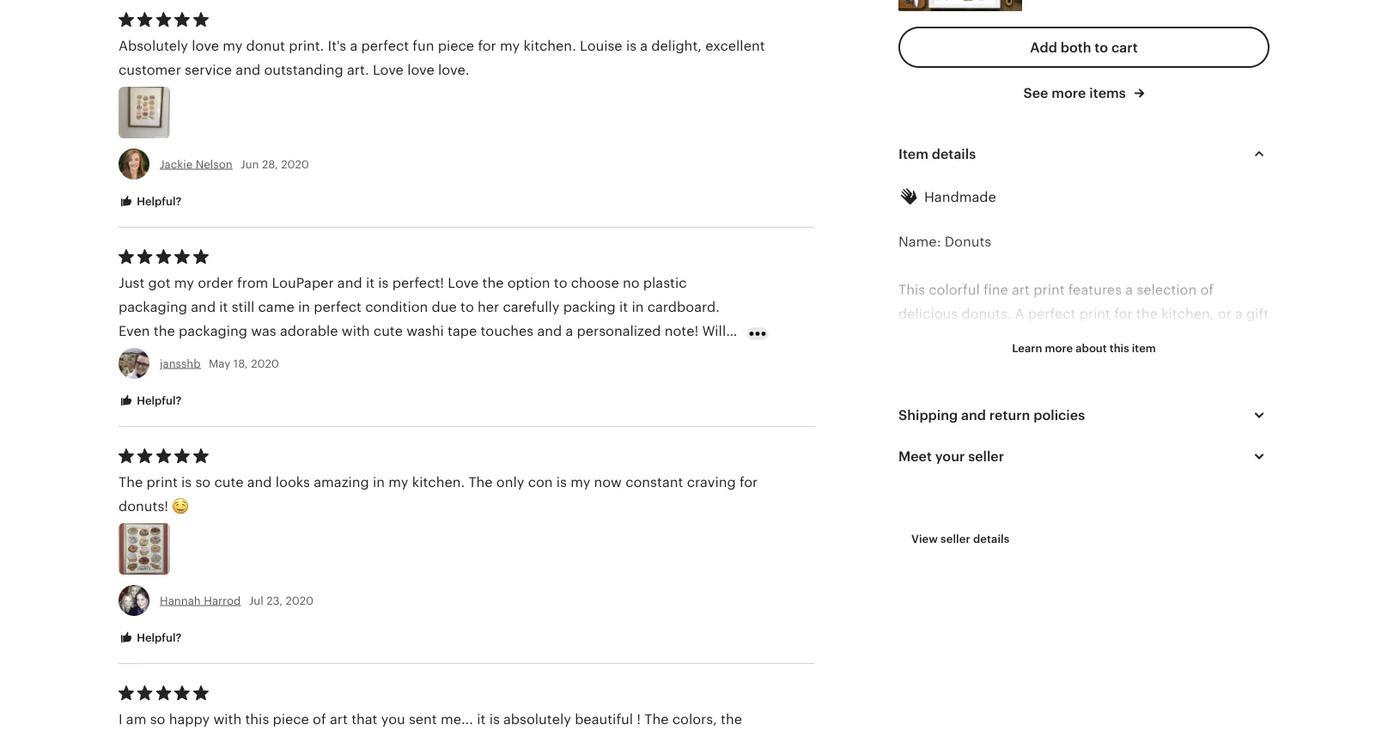 Task type: locate. For each thing, give the bounding box(es) containing it.
with up shop
[[342, 323, 370, 339]]

art up especially
[[330, 711, 348, 727]]

love.
[[438, 62, 470, 77]]

perfect inside the "this colorful fine art print features a selection of delicious donuts. a perfect print for the kitchen, or a gift for your favorite foodie or bakery enthusiast."
[[1029, 306, 1076, 322]]

piece up love.
[[438, 38, 475, 53]]

kitchen. left louise
[[524, 38, 577, 53]]

jun
[[241, 158, 259, 171]]

name:
[[899, 234, 942, 249]]

1 vertical spatial kitchen.
[[412, 474, 465, 490]]

piece inside i am so happy with this piece of art that you sent me... it is absolutely beautiful ! the colors, the design, everything about it. i especially loved receiving this package because when i opened it, i
[[273, 711, 309, 727]]

23,
[[267, 594, 283, 607]]

so inside the print is so cute and looks amazing in my kitchen. the only con is my now constant craving for donuts! 🤤
[[195, 474, 211, 490]]

i right 'when'
[[670, 736, 674, 737]]

print down features
[[1080, 306, 1111, 322]]

1 vertical spatial of
[[313, 711, 326, 727]]

0 vertical spatial love
[[373, 62, 404, 77]]

perfect up art.
[[361, 38, 409, 53]]

helpful? button for absolutely love my donut print. it's a perfect fun piece for my kitchen. louise is a delight, excellent customer service and outstanding art. love love love.
[[106, 186, 195, 218]]

is right me...
[[490, 711, 500, 727]]

1 vertical spatial seller
[[941, 533, 971, 546]]

is up 🤤
[[181, 474, 192, 490]]

cute down condition
[[374, 323, 403, 339]]

art.
[[347, 62, 369, 77]]

with up everything
[[214, 711, 242, 727]]

and
[[236, 62, 261, 77], [338, 275, 362, 290], [191, 299, 216, 315], [538, 323, 562, 339], [962, 408, 987, 423], [1234, 451, 1259, 466], [247, 474, 272, 490]]

1 vertical spatial 2020
[[251, 357, 279, 370]]

more inside just got my order from loupaper and it is perfect! love the option to choose no plastic packaging and it still came in perfect condition due to her carefully packing it in cardboard. even the packaging was adorable with cute washi tape touches and a personalized note! will definitely keep an eye on this shop to order more in the future!!
[[406, 347, 440, 363]]

on up 260gsm
[[950, 451, 967, 466]]

happy
[[169, 711, 210, 727]]

3 helpful? button from the top
[[106, 622, 195, 654]]

meet
[[899, 449, 932, 464]]

it up personalized
[[620, 299, 628, 315]]

0 horizontal spatial on
[[265, 347, 282, 363]]

con
[[528, 474, 553, 490]]

seller
[[969, 449, 1005, 464], [941, 533, 971, 546]]

it
[[366, 275, 375, 290], [219, 299, 228, 315], [620, 299, 628, 315], [477, 711, 486, 727]]

print
[[899, 523, 930, 538]]

it up condition
[[366, 275, 375, 290]]

meet your seller button
[[884, 436, 1286, 477]]

1 vertical spatial details
[[974, 533, 1010, 546]]

1 horizontal spatial i
[[303, 736, 307, 737]]

add both to cart button
[[899, 26, 1270, 68]]

kitchen,
[[1162, 306, 1215, 322]]

2 horizontal spatial on
[[1009, 402, 1026, 418]]

print inside the print is so cute and looks amazing in my kitchen. the only con is my now constant craving for donuts! 🤤
[[146, 474, 178, 490]]

260gsm
[[944, 475, 998, 490]]

about left 'it.'
[[245, 736, 283, 737]]

or left gift
[[1218, 306, 1232, 322]]

1 horizontal spatial about
[[1076, 342, 1108, 355]]

item details
[[899, 146, 976, 162]]

paper:
[[1113, 451, 1156, 466]]

2020 for print.
[[281, 158, 309, 171]]

0 vertical spatial about
[[1076, 342, 1108, 355]]

it right me...
[[477, 711, 486, 727]]

2020 right '23,' on the left bottom of the page
[[286, 594, 314, 607]]

0 vertical spatial seller
[[969, 449, 1005, 464]]

2020
[[281, 158, 309, 171], [251, 357, 279, 370], [286, 594, 314, 607]]

helpful? button
[[106, 186, 195, 218], [106, 385, 195, 417], [106, 622, 195, 654]]

the up definitely
[[154, 323, 175, 339]]

1 vertical spatial or
[[1053, 330, 1067, 346]]

0 horizontal spatial order
[[198, 275, 234, 290]]

helpful? for absolutely love my donut print. it's a perfect fun piece for my kitchen. louise is a delight, excellent customer service and outstanding art. love love love.
[[134, 195, 182, 208]]

enthusiast.
[[1119, 330, 1191, 346]]

is inside i am so happy with this piece of art that you sent me... it is absolutely beautiful ! the colors, the design, everything about it. i especially loved receiving this package because when i opened it, i
[[490, 711, 500, 727]]

for inside absolutely love my donut print. it's a perfect fun piece for my kitchen. louise is a delight, excellent customer service and outstanding art. love love love.
[[478, 38, 497, 53]]

more right learn
[[1046, 342, 1074, 355]]

is for my
[[557, 474, 567, 490]]

0 vertical spatial 2020
[[281, 158, 309, 171]]

more
[[1052, 85, 1087, 100], [1046, 342, 1074, 355], [406, 347, 440, 363]]

0 vertical spatial kitchen.
[[524, 38, 577, 53]]

to
[[1095, 39, 1109, 55], [554, 275, 568, 290], [461, 299, 474, 315], [349, 347, 363, 363]]

love down fun
[[407, 62, 435, 77]]

0 horizontal spatial about
[[245, 736, 283, 737]]

1 horizontal spatial cute
[[374, 323, 403, 339]]

3 helpful? from the top
[[134, 631, 182, 644]]

and left still
[[191, 299, 216, 315]]

beautiful
[[575, 711, 633, 727]]

0 vertical spatial packaging
[[119, 299, 187, 315]]

helpful? button down jackie
[[106, 186, 195, 218]]

about inside dropdown button
[[1076, 342, 1108, 355]]

1 helpful? from the top
[[134, 195, 182, 208]]

absolutely love my donut print. it's a perfect fun piece for my kitchen. louise is a delight, excellent customer service and outstanding art. love love love.
[[119, 38, 765, 77]]

is right con
[[557, 474, 567, 490]]

art inside i am so happy with this piece of art that you sent me... it is absolutely beautiful ! the colors, the design, everything about it. i especially loved receiving this package because when i opened it, i
[[330, 711, 348, 727]]

0 vertical spatial or
[[1218, 306, 1232, 322]]

washi
[[407, 323, 444, 339]]

1 horizontal spatial print
[[1034, 282, 1065, 298]]

delicious
[[899, 306, 958, 322]]

to left her
[[461, 299, 474, 315]]

in right amazing
[[373, 474, 385, 490]]

the
[[483, 275, 504, 290], [1137, 306, 1158, 322], [154, 323, 175, 339], [460, 347, 481, 363], [1029, 402, 1051, 418], [721, 711, 743, 727]]

1 vertical spatial love
[[407, 62, 435, 77]]

cute left looks
[[214, 474, 244, 490]]

and inside the print is so cute and looks amazing in my kitchen. the only con is my now constant craving for donuts! 🤤
[[247, 474, 272, 490]]

piece up 'it.'
[[273, 711, 309, 727]]

the up donuts!
[[119, 474, 143, 490]]

0 vertical spatial with
[[342, 323, 370, 339]]

helpful? down the hannah
[[134, 631, 182, 644]]

1 vertical spatial love
[[448, 275, 479, 290]]

this left item
[[1110, 342, 1130, 355]]

the right the !
[[645, 711, 669, 727]]

1 vertical spatial piece
[[273, 711, 309, 727]]

your up 260gsm
[[936, 449, 965, 464]]

2 horizontal spatial the
[[645, 711, 669, 727]]

1 horizontal spatial with
[[342, 323, 370, 339]]

0 horizontal spatial print
[[146, 474, 178, 490]]

your inside the "this colorful fine art print features a selection of delicious donuts. a perfect print for the kitchen, or a gift for your favorite foodie or bakery enthusiast."
[[921, 330, 950, 346]]

for right fun
[[478, 38, 497, 53]]

bakery
[[1071, 330, 1115, 346]]

2020 right 28,
[[281, 158, 309, 171]]

and left looks
[[247, 474, 272, 490]]

1 vertical spatial print
[[1080, 306, 1111, 322]]

about left item
[[1076, 342, 1108, 355]]

a down packing
[[566, 323, 574, 339]]

perfect right a
[[1029, 306, 1076, 322]]

kitchen. left only on the left bottom
[[412, 474, 465, 490]]

pastries print. bakery. kitchen decor. food illustration. sweet things. european. cakes. sweet tooth. image
[[899, 0, 1023, 11]]

1 vertical spatial helpful?
[[134, 394, 182, 407]]

2 vertical spatial helpful? button
[[106, 622, 195, 654]]

in down loupaper
[[298, 299, 310, 315]]

perfect up adorable
[[314, 299, 362, 315]]

1 horizontal spatial on
[[950, 451, 967, 466]]

it's
[[328, 38, 346, 53]]

1 horizontal spatial so
[[195, 474, 211, 490]]

1 helpful? button from the top
[[106, 186, 195, 218]]

the print is so cute and looks amazing in my kitchen. the only con is my now constant craving for donuts! 🤤
[[119, 474, 758, 514]]

details right item at the top right of page
[[932, 146, 976, 162]]

2 vertical spatial helpful?
[[134, 631, 182, 644]]

of up especially
[[313, 711, 326, 727]]

0 vertical spatial of
[[1201, 282, 1214, 298]]

1 horizontal spatial order
[[367, 347, 402, 363]]

packaging down got
[[119, 299, 187, 315]]

details left the 11x14
[[974, 533, 1010, 546]]

and left return
[[962, 408, 987, 423]]

!
[[637, 711, 641, 727]]

jansshb link
[[160, 357, 201, 370]]

1 horizontal spatial piece
[[438, 38, 475, 53]]

love up service
[[192, 38, 219, 53]]

packing
[[564, 299, 616, 315]]

on right pencil
[[1009, 402, 1026, 418]]

fiber
[[1172, 475, 1203, 490]]

the up it,
[[721, 711, 743, 727]]

0 vertical spatial your
[[921, 330, 950, 346]]

is for that
[[490, 711, 500, 727]]

helpful?
[[134, 195, 182, 208], [134, 394, 182, 407], [134, 631, 182, 644]]

of up kitchen,
[[1201, 282, 1214, 298]]

eye
[[239, 347, 262, 363]]

0 horizontal spatial piece
[[273, 711, 309, 727]]

plastic
[[644, 275, 687, 290]]

of inside the "this colorful fine art print features a selection of delicious donuts. a perfect print for the kitchen, or a gift for your favorite foodie or bakery enthusiast."
[[1201, 282, 1214, 298]]

love
[[192, 38, 219, 53], [407, 62, 435, 77]]

print up 🤤
[[146, 474, 178, 490]]

1 vertical spatial with
[[214, 711, 242, 727]]

art
[[1012, 282, 1030, 298], [330, 711, 348, 727]]

the up enthusiast.
[[1137, 306, 1158, 322]]

this inside just got my order from loupaper and it is perfect! love the option to choose no plastic packaging and it still came in perfect condition due to her carefully packing it in cardboard. even the packaging was adorable with cute washi tape touches and a personalized note! will definitely keep an eye on this shop to order more in the future!!
[[286, 347, 310, 363]]

about inside i am so happy with this piece of art that you sent me... it is absolutely beautiful ! the colors, the design, everything about it. i especially loved receiving this package because when i opened it, i
[[245, 736, 283, 737]]

the left only on the left bottom
[[469, 474, 493, 490]]

perfect
[[361, 38, 409, 53], [314, 299, 362, 315], [1029, 306, 1076, 322]]

1 horizontal spatial of
[[1201, 282, 1214, 298]]

colorful
[[929, 282, 980, 298]]

is up condition
[[378, 275, 389, 290]]

0 horizontal spatial art
[[330, 711, 348, 727]]

2 vertical spatial on
[[950, 451, 967, 466]]

cart
[[1112, 39, 1139, 55]]

1 vertical spatial so
[[150, 711, 165, 727]]

gift
[[1247, 306, 1270, 322]]

view details of this review photo by hannah harrod image
[[119, 523, 170, 575]]

2 horizontal spatial i
[[670, 736, 674, 737]]

carefully
[[503, 299, 560, 315]]

helpful? button down the hannah
[[106, 622, 195, 654]]

a inside printed on epson velvet fine art paper: a luxurious and sturdy 260gsm professional 100% cotton fiber paper.
[[1159, 451, 1167, 466]]

to left cart
[[1095, 39, 1109, 55]]

your inside dropdown button
[[936, 449, 965, 464]]

and down donut
[[236, 62, 261, 77]]

1 vertical spatial about
[[245, 736, 283, 737]]

1 vertical spatial your
[[936, 449, 965, 464]]

art up a
[[1012, 282, 1030, 298]]

cute inside just got my order from loupaper and it is perfect! love the option to choose no plastic packaging and it still came in perfect condition due to her carefully packing it in cardboard. even the packaging was adorable with cute washi tape touches and a personalized note! will definitely keep an eye on this shop to order more in the future!!
[[374, 323, 403, 339]]

2020 right 18,
[[251, 357, 279, 370]]

the inside i am so happy with this piece of art that you sent me... it is absolutely beautiful ! the colors, the design, everything about it. i especially loved receiving this package because when i opened it, i
[[645, 711, 669, 727]]

helpful? down jansshb
[[134, 394, 182, 407]]

jansshb may 18, 2020
[[160, 357, 279, 370]]

2 vertical spatial or
[[1001, 523, 1015, 538]]

28,
[[262, 158, 278, 171]]

0 horizontal spatial kitchen.
[[412, 474, 465, 490]]

loved
[[380, 736, 416, 737]]

0 vertical spatial so
[[195, 474, 211, 490]]

love right art.
[[373, 62, 404, 77]]

1 vertical spatial cute
[[214, 474, 244, 490]]

policies
[[1034, 408, 1086, 423]]

details inside item details dropdown button
[[932, 146, 976, 162]]

0 horizontal spatial with
[[214, 711, 242, 727]]

11x14
[[1018, 523, 1051, 538]]

2 vertical spatial print
[[146, 474, 178, 490]]

1 horizontal spatial art
[[1012, 282, 1030, 298]]

a right paper: on the bottom right
[[1159, 451, 1167, 466]]

0 vertical spatial on
[[265, 347, 282, 363]]

love inside just got my order from loupaper and it is perfect! love the option to choose no plastic packaging and it still came in perfect condition due to her carefully packing it in cardboard. even the packaging was adorable with cute washi tape touches and a personalized note! will definitely keep an eye on this shop to order more in the future!!
[[448, 275, 479, 290]]

0 vertical spatial art
[[1012, 282, 1030, 298]]

about
[[1076, 342, 1108, 355], [245, 736, 283, 737]]

1 vertical spatial helpful? button
[[106, 385, 195, 417]]

0 vertical spatial piece
[[438, 38, 475, 53]]

perfect!
[[392, 275, 444, 290]]

and up the paper.
[[1234, 451, 1259, 466]]

1 vertical spatial art
[[330, 711, 348, 727]]

print left features
[[1034, 282, 1065, 298]]

on
[[265, 347, 282, 363], [1009, 402, 1026, 418], [950, 451, 967, 466]]

i am so happy with this piece of art that you sent me... it is absolutely beautiful ! the colors, the design, everything about it. i especially loved receiving this package because when i opened it, i
[[119, 711, 757, 737]]

0 vertical spatial helpful? button
[[106, 186, 195, 218]]

your
[[921, 330, 950, 346], [936, 449, 965, 464]]

and inside printed on epson velvet fine art paper: a luxurious and sturdy 260gsm professional 100% cotton fiber paper.
[[1234, 451, 1259, 466]]

an
[[219, 347, 235, 363]]

will
[[703, 323, 726, 339]]

2 vertical spatial 2020
[[286, 594, 314, 607]]

on inside just got my order from loupaper and it is perfect! love the option to choose no plastic packaging and it still came in perfect condition due to her carefully packing it in cardboard. even the packaging was adorable with cute washi tape touches and a personalized note! will definitely keep an eye on this shop to order more in the future!!
[[265, 347, 282, 363]]

order up still
[[198, 275, 234, 290]]

is right louise
[[626, 38, 637, 53]]

view details of this review photo by jackie nelson image
[[119, 87, 170, 138]]

0 horizontal spatial cute
[[214, 474, 244, 490]]

this
[[899, 282, 926, 298]]

cardboard.
[[648, 299, 720, 315]]

1 horizontal spatial kitchen.
[[524, 38, 577, 53]]

piece inside absolutely love my donut print. it's a perfect fun piece for my kitchen. louise is a delight, excellent customer service and outstanding art. love love love.
[[438, 38, 475, 53]]

0 vertical spatial cute
[[374, 323, 403, 339]]

is
[[626, 38, 637, 53], [378, 275, 389, 290], [181, 474, 192, 490], [557, 474, 567, 490], [490, 711, 500, 727]]

2 helpful? button from the top
[[106, 385, 195, 417]]

packaging up keep
[[179, 323, 248, 339]]

0 horizontal spatial love
[[192, 38, 219, 53]]

more down washi
[[406, 347, 440, 363]]

love up due
[[448, 275, 479, 290]]

adorable
[[280, 323, 338, 339]]

the inside i am so happy with this piece of art that you sent me... it is absolutely beautiful ! the colors, the design, everything about it. i especially loved receiving this package because when i opened it, i
[[721, 711, 743, 727]]

order down condition
[[367, 347, 402, 363]]

for down features
[[1115, 306, 1133, 322]]

1 horizontal spatial love
[[407, 62, 435, 77]]

or right 8x10
[[1001, 523, 1015, 538]]

tape
[[448, 323, 477, 339]]

this down adorable
[[286, 347, 310, 363]]

0 horizontal spatial of
[[313, 711, 326, 727]]

0 horizontal spatial love
[[373, 62, 404, 77]]

2 horizontal spatial or
[[1218, 306, 1232, 322]]

on right eye
[[265, 347, 282, 363]]

0 vertical spatial details
[[932, 146, 976, 162]]

see more items link
[[1024, 83, 1145, 102]]

0 horizontal spatial so
[[150, 711, 165, 727]]

2 horizontal spatial print
[[1080, 306, 1111, 322]]

in
[[298, 299, 310, 315], [632, 299, 644, 315], [444, 347, 456, 363], [949, 402, 961, 418], [373, 474, 385, 490]]

handmade
[[925, 189, 997, 205]]

excellent
[[706, 38, 765, 53]]

for
[[478, 38, 497, 53], [1115, 306, 1133, 322], [899, 330, 917, 346], [740, 474, 758, 490]]

i right 'it.'
[[303, 736, 307, 737]]

more inside dropdown button
[[1046, 342, 1074, 355]]

so
[[195, 474, 211, 490], [150, 711, 165, 727]]

or right foodie
[[1053, 330, 1067, 346]]

1 horizontal spatial love
[[448, 275, 479, 290]]

i left am
[[119, 711, 123, 727]]

the
[[119, 474, 143, 490], [469, 474, 493, 490], [645, 711, 669, 727]]

a
[[350, 38, 358, 53], [641, 38, 648, 53], [1126, 282, 1134, 298], [1236, 306, 1243, 322], [566, 323, 574, 339], [1159, 451, 1167, 466]]

service
[[185, 62, 232, 77]]

0 vertical spatial helpful?
[[134, 195, 182, 208]]

for right craving
[[740, 474, 758, 490]]

more right see
[[1052, 85, 1087, 100]]

is inside absolutely love my donut print. it's a perfect fun piece for my kitchen. louise is a delight, excellent customer service and outstanding art. love love love.
[[626, 38, 637, 53]]

choose
[[571, 275, 619, 290]]

your down delicious
[[921, 330, 950, 346]]

0 vertical spatial love
[[192, 38, 219, 53]]

helpful? button down definitely
[[106, 385, 195, 417]]



Task type: describe. For each thing, give the bounding box(es) containing it.
shop
[[313, 347, 346, 363]]

just
[[119, 275, 145, 290]]

art inside the "this colorful fine art print features a selection of delicious donuts. a perfect print for the kitchen, or a gift for your favorite foodie or bakery enthusiast."
[[1012, 282, 1030, 298]]

1 horizontal spatial or
[[1053, 330, 1067, 346]]

view seller details link
[[899, 524, 1023, 555]]

for down delicious
[[899, 330, 917, 346]]

both
[[1061, 39, 1092, 55]]

receiving
[[420, 736, 481, 737]]

kitchen. inside the print is so cute and looks amazing in my kitchen. the only con is my now constant craving for donuts! 🤤
[[412, 474, 465, 490]]

even
[[119, 323, 150, 339]]

item
[[1133, 342, 1157, 355]]

art
[[1090, 451, 1110, 466]]

you
[[381, 711, 405, 727]]

seller inside dropdown button
[[969, 449, 1005, 464]]

shipping and return policies button
[[884, 395, 1286, 436]]

so inside i am so happy with this piece of art that you sent me... it is absolutely beautiful ! the colors, the design, everything about it. i especially loved receiving this package because when i opened it, i
[[150, 711, 165, 727]]

touches
[[481, 323, 534, 339]]

2020 for cute
[[286, 594, 314, 607]]

jackie nelson jun 28, 2020
[[160, 158, 309, 171]]

return
[[990, 408, 1031, 423]]

view
[[912, 533, 938, 546]]

may
[[209, 357, 231, 370]]

sent
[[409, 711, 437, 727]]

and inside dropdown button
[[962, 408, 987, 423]]

0 horizontal spatial or
[[1001, 523, 1015, 538]]

in down tape
[[444, 347, 456, 363]]

everything
[[171, 736, 241, 737]]

cotton
[[1125, 475, 1168, 490]]

signed
[[899, 402, 945, 418]]

foodie
[[1008, 330, 1050, 346]]

note!
[[665, 323, 699, 339]]

learn
[[1013, 342, 1043, 355]]

0 vertical spatial print
[[1034, 282, 1065, 298]]

paper.
[[1206, 475, 1248, 490]]

name: donuts
[[899, 234, 992, 249]]

cute inside the print is so cute and looks amazing in my kitchen. the only con is my now constant craving for donuts! 🤤
[[214, 474, 244, 490]]

the down tape
[[460, 347, 481, 363]]

because
[[571, 736, 627, 737]]

1 vertical spatial on
[[1009, 402, 1026, 418]]

fine
[[984, 282, 1009, 298]]

view seller details
[[912, 533, 1010, 546]]

this left package
[[484, 736, 508, 737]]

due
[[432, 299, 457, 315]]

🤤
[[172, 498, 186, 514]]

in down 'no'
[[632, 299, 644, 315]]

with inside i am so happy with this piece of art that you sent me... it is absolutely beautiful ! the colors, the design, everything about it. i especially loved receiving this package because when i opened it, i
[[214, 711, 242, 727]]

learn more about this item button
[[1000, 333, 1170, 364]]

perfect inside just got my order from loupaper and it is perfect! love the option to choose no plastic packaging and it still came in perfect condition due to her carefully packing it in cardboard. even the packaging was adorable with cute washi tape touches and a personalized note! will definitely keep an eye on this shop to order more in the future!!
[[314, 299, 362, 315]]

jul
[[249, 594, 264, 607]]

her
[[478, 299, 500, 315]]

nelson
[[196, 158, 233, 171]]

1 horizontal spatial the
[[469, 474, 493, 490]]

design,
[[119, 736, 167, 737]]

100%
[[1086, 475, 1121, 490]]

donuts!
[[119, 498, 168, 514]]

opened
[[678, 736, 728, 737]]

looks
[[276, 474, 310, 490]]

and inside absolutely love my donut print. it's a perfect fun piece for my kitchen. louise is a delight, excellent customer service and outstanding art. love love love.
[[236, 62, 261, 77]]

am
[[126, 711, 146, 727]]

this inside dropdown button
[[1110, 342, 1130, 355]]

and right loupaper
[[338, 275, 362, 290]]

definitely
[[119, 347, 180, 363]]

helpful? for the print is so cute and looks amazing in my kitchen. the only con is my now constant craving for donuts! 🤤
[[134, 631, 182, 644]]

shipping and return policies
[[899, 408, 1086, 423]]

condition
[[365, 299, 428, 315]]

on inside printed on epson velvet fine art paper: a luxurious and sturdy 260gsm professional 100% cotton fiber paper.
[[950, 451, 967, 466]]

sturdy
[[899, 475, 940, 490]]

to right shop
[[349, 347, 363, 363]]

the up her
[[483, 275, 504, 290]]

outstanding
[[264, 62, 344, 77]]

0 horizontal spatial i
[[119, 711, 123, 727]]

and down carefully
[[538, 323, 562, 339]]

the left back.
[[1029, 402, 1051, 418]]

constant
[[626, 474, 684, 490]]

in left pencil
[[949, 402, 961, 418]]

customer
[[119, 62, 181, 77]]

features
[[1069, 282, 1122, 298]]

8x10
[[966, 523, 997, 538]]

item
[[899, 146, 929, 162]]

me...
[[441, 711, 474, 727]]

for inside the print is so cute and looks amazing in my kitchen. the only con is my now constant craving for donuts! 🤤
[[740, 474, 758, 490]]

to inside button
[[1095, 39, 1109, 55]]

donuts.
[[962, 306, 1012, 322]]

item details button
[[884, 133, 1286, 175]]

is for piece
[[626, 38, 637, 53]]

of inside i am so happy with this piece of art that you sent me... it is absolutely beautiful ! the colors, the design, everything about it. i especially loved receiving this package because when i opened it, i
[[313, 711, 326, 727]]

a inside just got my order from loupaper and it is perfect! love the option to choose no plastic packaging and it still came in perfect condition due to her carefully packing it in cardboard. even the packaging was adorable with cute washi tape touches and a personalized note! will definitely keep an eye on this shop to order more in the future!!
[[566, 323, 574, 339]]

more for learn
[[1046, 342, 1074, 355]]

with inside just got my order from loupaper and it is perfect! love the option to choose no plastic packaging and it still came in perfect condition due to her carefully packing it in cardboard. even the packaging was adorable with cute washi tape touches and a personalized note! will definitely keep an eye on this shop to order more in the future!!
[[342, 323, 370, 339]]

from
[[237, 275, 268, 290]]

amazing
[[314, 474, 369, 490]]

hannah
[[160, 594, 201, 607]]

0 vertical spatial order
[[198, 275, 234, 290]]

no
[[623, 275, 640, 290]]

still
[[232, 299, 255, 315]]

colors,
[[673, 711, 717, 727]]

jackie
[[160, 158, 193, 171]]

signed in pencil on the back.
[[899, 402, 1090, 418]]

got
[[148, 275, 171, 290]]

0 horizontal spatial the
[[119, 474, 143, 490]]

learn more about this item
[[1013, 342, 1157, 355]]

epson
[[970, 451, 1011, 466]]

that
[[352, 711, 378, 727]]

in inside the print is so cute and looks amazing in my kitchen. the only con is my now constant craving for donuts! 🤤
[[373, 474, 385, 490]]

this right happy
[[245, 711, 269, 727]]

a right features
[[1126, 282, 1134, 298]]

a right it's
[[350, 38, 358, 53]]

kitchen. inside absolutely love my donut print. it's a perfect fun piece for my kitchen. louise is a delight, excellent customer service and outstanding art. love love love.
[[524, 38, 577, 53]]

it inside i am so happy with this piece of art that you sent me... it is absolutely beautiful ! the colors, the design, everything about it. i especially loved receiving this package because when i opened it, i
[[477, 711, 486, 727]]

more for see
[[1052, 85, 1087, 100]]

absolutely
[[504, 711, 571, 727]]

1 vertical spatial order
[[367, 347, 402, 363]]

see more items
[[1024, 85, 1130, 100]]

now
[[594, 474, 622, 490]]

the inside the "this colorful fine art print features a selection of delicious donuts. a perfect print for the kitchen, or a gift for your favorite foodie or bakery enthusiast."
[[1137, 306, 1158, 322]]

my inside just got my order from loupaper and it is perfect! love the option to choose no plastic packaging and it still came in perfect condition due to her carefully packing it in cardboard. even the packaging was adorable with cute washi tape touches and a personalized note! will definitely keep an eye on this shop to order more in the future!!
[[174, 275, 194, 290]]

2 helpful? from the top
[[134, 394, 182, 407]]

a left gift
[[1236, 306, 1243, 322]]

helpful? button for the print is so cute and looks amazing in my kitchen. the only con is my now constant craving for donuts! 🤤
[[106, 622, 195, 654]]

love inside absolutely love my donut print. it's a perfect fun piece for my kitchen. louise is a delight, excellent customer service and outstanding art. love love love.
[[373, 62, 404, 77]]

favorite
[[954, 330, 1004, 346]]

print size: 8x10 or 11x14
[[899, 523, 1051, 538]]

it left still
[[219, 299, 228, 315]]

luxurious
[[1171, 451, 1231, 466]]

a left delight,
[[641, 38, 648, 53]]

option
[[508, 275, 551, 290]]

is inside just got my order from loupaper and it is perfect! love the option to choose no plastic packaging and it still came in perfect condition due to her carefully packing it in cardboard. even the packaging was adorable with cute washi tape touches and a personalized note! will definitely keep an eye on this shop to order more in the future!!
[[378, 275, 389, 290]]

hannah harrod link
[[160, 594, 241, 607]]

print.
[[289, 38, 324, 53]]

future!!
[[485, 347, 533, 363]]

it,
[[732, 736, 744, 737]]

it.
[[287, 736, 299, 737]]

18,
[[234, 357, 248, 370]]

to right option on the left of the page
[[554, 275, 568, 290]]

only
[[497, 474, 525, 490]]

1 vertical spatial packaging
[[179, 323, 248, 339]]

perfect inside absolutely love my donut print. it's a perfect fun piece for my kitchen. louise is a delight, excellent customer service and outstanding art. love love love.
[[361, 38, 409, 53]]

items
[[1090, 85, 1126, 100]]

when
[[631, 736, 666, 737]]

details inside view seller details link
[[974, 533, 1010, 546]]



Task type: vqa. For each thing, say whether or not it's contained in the screenshot.
the rightmost so
yes



